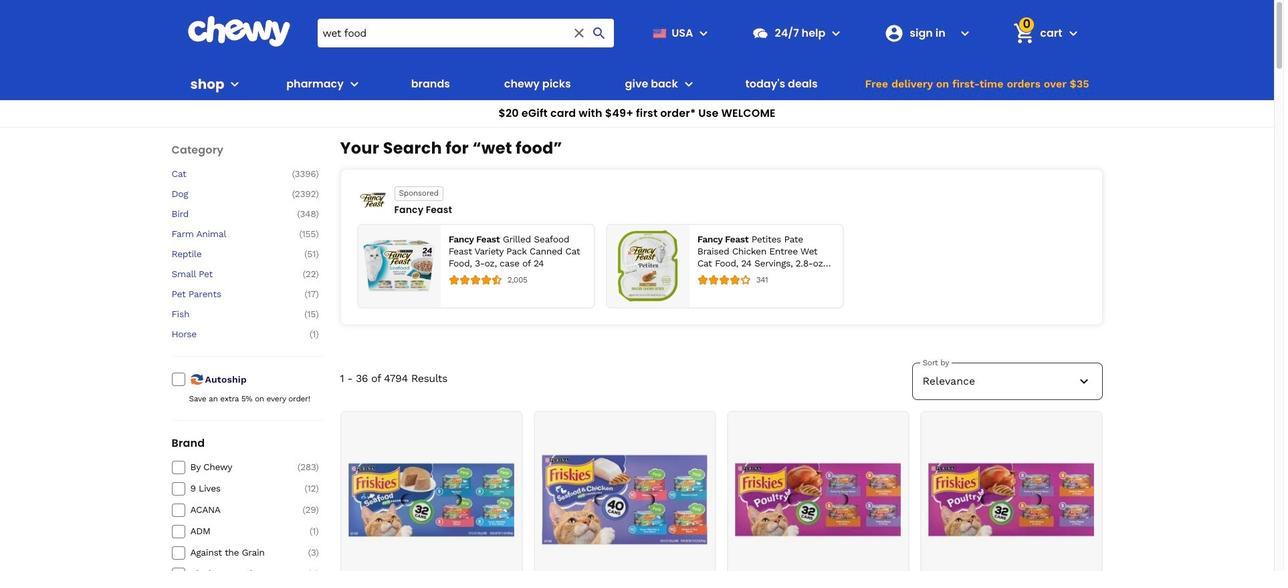 Task type: vqa. For each thing, say whether or not it's contained in the screenshot.
Chewy support icon
yes



Task type: locate. For each thing, give the bounding box(es) containing it.
Product search field
[[317, 19, 614, 47]]

1 vertical spatial menu image
[[227, 76, 243, 92]]

header image image
[[357, 192, 389, 210]]

menu image
[[696, 25, 712, 41], [227, 76, 243, 92]]

cart menu image
[[1065, 25, 1081, 41]]

chewy support image
[[752, 24, 770, 42]]

1 horizontal spatial menu image
[[696, 25, 712, 41]]

list
[[357, 224, 1086, 309]]

items image
[[1013, 21, 1036, 45]]

site banner
[[0, 0, 1274, 128]]

menu image down chewy home image
[[227, 76, 243, 92]]

Search text field
[[317, 19, 614, 47]]

fancy feast petites pate braised chicken entree wet cat food, 24 servings, 2.8-oz can, case of 12 image
[[612, 231, 684, 302]]

0 horizontal spatial friskies poultry variety pack canned cat food, 5.5-oz, case of 32 image
[[735, 418, 901, 572]]

submit search image
[[592, 25, 608, 41]]

1 horizontal spatial friskies poultry variety pack canned cat food, 5.5-oz, case of 32 image
[[929, 418, 1094, 572]]

menu image up the give back menu image
[[696, 25, 712, 41]]

friskies poultry variety pack canned cat food, 5.5-oz, case of 32 image
[[735, 418, 901, 572], [929, 418, 1094, 572]]

2 friskies poultry variety pack canned cat food, 5.5-oz, case of 32 image from the left
[[929, 418, 1094, 572]]

purina friskies seafood & chicken pate favorites variety pack wet cat food, 5.5-oz can, case of 40 image
[[542, 418, 708, 572]]

1 friskies poultry variety pack canned cat food, 5.5-oz, case of 32 image from the left
[[735, 418, 901, 572]]

fancy feast grilled seafood feast variety pack canned cat food, 3-oz, case of 24 image
[[364, 231, 435, 302]]

give back menu image
[[681, 76, 697, 92]]

0 horizontal spatial menu image
[[227, 76, 243, 92]]



Task type: describe. For each thing, give the bounding box(es) containing it.
pharmacy menu image
[[346, 76, 363, 92]]

account menu image
[[958, 25, 974, 41]]

0 vertical spatial menu image
[[696, 25, 712, 41]]

help menu image
[[828, 25, 844, 41]]

purina friskies seafood favorites wet cat food variety pack, 5.5-oz can, case of 32 image
[[349, 418, 514, 572]]

delete search image
[[572, 25, 588, 41]]

chewy home image
[[187, 16, 291, 47]]



